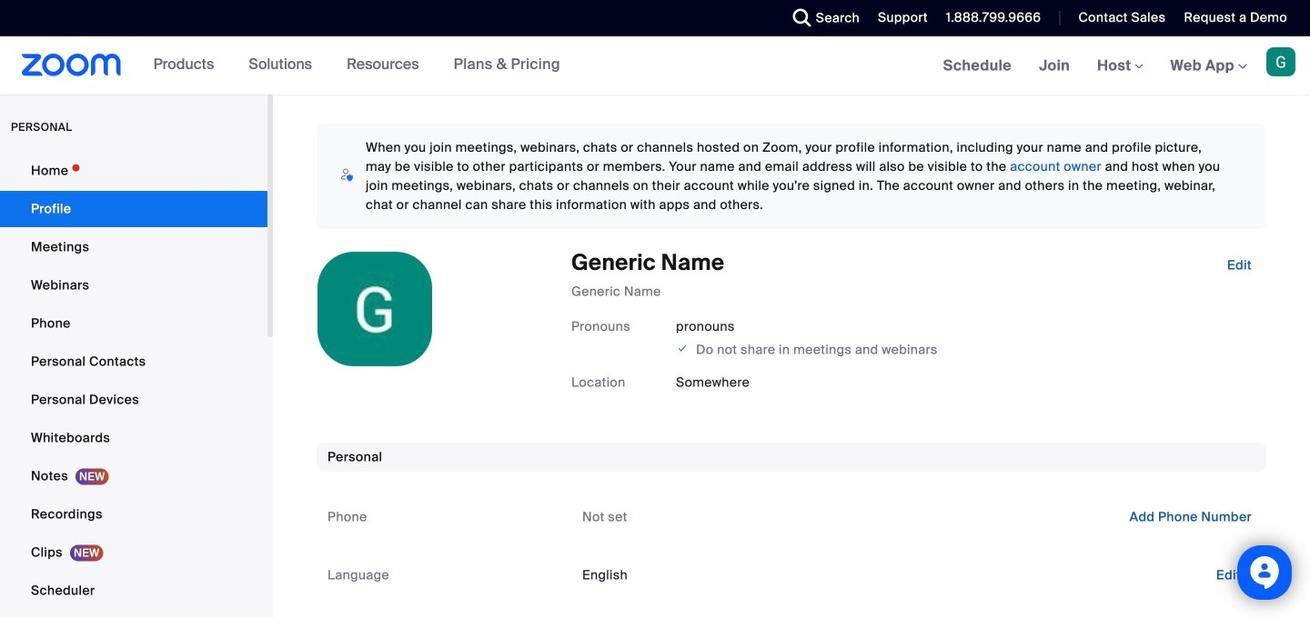 Task type: locate. For each thing, give the bounding box(es) containing it.
product information navigation
[[140, 36, 574, 95]]

checked image
[[676, 340, 689, 358]]

edit user photo image
[[360, 301, 390, 318]]

banner
[[0, 36, 1311, 96]]

user photo image
[[318, 252, 432, 367]]

meetings navigation
[[930, 36, 1311, 96]]



Task type: describe. For each thing, give the bounding box(es) containing it.
personal menu menu
[[0, 153, 268, 619]]

profile picture image
[[1267, 47, 1296, 76]]

zoom logo image
[[22, 54, 122, 76]]



Task type: vqa. For each thing, say whether or not it's contained in the screenshot.
BANNER
yes



